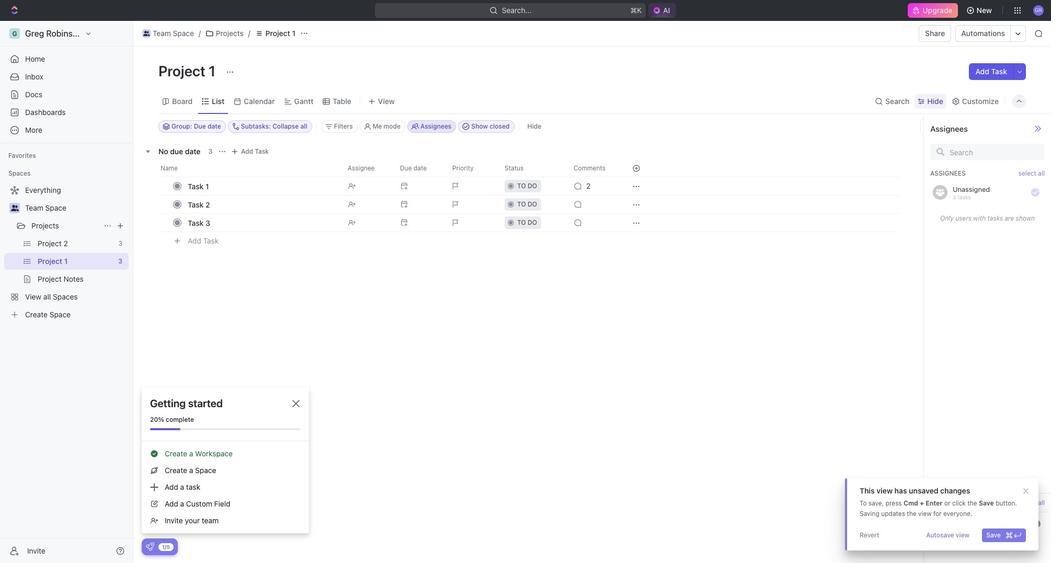 Task type: describe. For each thing, give the bounding box(es) containing it.
autosave view
[[926, 531, 970, 539]]

calendar
[[244, 97, 275, 105]]

collapse
[[273, 122, 299, 130]]

table link
[[331, 94, 351, 109]]

view for this
[[877, 486, 893, 495]]

board
[[172, 97, 193, 105]]

to do button for ‎task 2
[[498, 195, 568, 214]]

2 inside dropdown button
[[586, 181, 591, 190]]

or
[[945, 500, 951, 507]]

1 select all from the top
[[1019, 169, 1045, 177]]

‎task 2 link
[[185, 197, 339, 212]]

search...
[[502, 6, 532, 15]]

priority button
[[446, 160, 498, 177]]

do for 1
[[528, 182, 537, 190]]

due date
[[400, 164, 427, 172]]

date for group: due date
[[208, 122, 221, 130]]

add a task
[[165, 483, 200, 492]]

view all spaces link
[[4, 289, 127, 305]]

a for custom
[[180, 500, 184, 508]]

greg robinson's workspace, , element
[[9, 28, 20, 39]]

view button
[[365, 94, 399, 109]]

inbox link
[[4, 69, 129, 85]]

create for create a workspace
[[165, 449, 187, 458]]

tasks inside unassigned 3 tasks
[[958, 194, 971, 200]]

1 inside sidebar navigation
[[64, 257, 68, 266]]

mode
[[384, 122, 401, 130]]

‎task 2
[[188, 200, 210, 209]]

1 horizontal spatial projects
[[216, 29, 244, 38]]

workspace for greg robinson's workspace
[[91, 29, 135, 38]]

save button
[[982, 529, 1026, 542]]

task 3 link
[[185, 215, 339, 230]]

name button
[[158, 160, 342, 177]]

workspace for create a workspace
[[195, 449, 233, 458]]

invite for invite your team
[[165, 516, 183, 525]]

2 button
[[568, 177, 620, 196]]

user group image inside tree
[[11, 205, 19, 211]]

customize
[[962, 97, 999, 105]]

2 select all from the top
[[1019, 499, 1045, 507]]

this
[[860, 486, 875, 495]]

save inside this view has unsaved changes to save, press cmd + enter or click the save button. saving updates the view for everyone.
[[979, 500, 994, 507]]

autosave view button
[[922, 529, 974, 542]]

assignees button
[[407, 120, 456, 133]]

20% complete
[[150, 416, 194, 424]]

due inside dropdown button
[[400, 164, 412, 172]]

close image
[[292, 400, 300, 407]]

1 horizontal spatial project 1 link
[[252, 27, 298, 40]]

list link
[[210, 94, 224, 109]]

me mode
[[373, 122, 401, 130]]

3 inside unassigned 3 tasks
[[953, 194, 956, 200]]

inbox
[[25, 72, 43, 81]]

subtasks:
[[241, 122, 271, 130]]

revert
[[860, 531, 880, 539]]

task down ‎task 2
[[188, 218, 204, 227]]

add up name dropdown button
[[241, 148, 253, 155]]

to do for ‎task 2
[[517, 200, 537, 208]]

due date button
[[394, 160, 446, 177]]

board link
[[170, 94, 193, 109]]

add a custom field
[[165, 500, 230, 508]]

enter
[[926, 500, 943, 507]]

3 inside task 3 link
[[206, 218, 210, 227]]

docs
[[25, 90, 42, 99]]

to do for task 3
[[517, 219, 537, 226]]

calendar link
[[242, 94, 275, 109]]

a for workspace
[[189, 449, 193, 458]]

sidebar navigation
[[0, 21, 135, 563]]

3 up 'project notes' link
[[118, 257, 122, 265]]

custom
[[186, 500, 212, 508]]

everyone.
[[944, 510, 973, 518]]

task down task 3
[[203, 236, 219, 245]]

1 horizontal spatial projects link
[[203, 27, 246, 40]]

20%
[[150, 416, 164, 424]]

gantt
[[294, 97, 314, 105]]

projects inside sidebar navigation
[[31, 221, 59, 230]]

changes
[[941, 486, 970, 495]]

⌘k
[[630, 6, 642, 15]]

team space inside sidebar navigation
[[25, 203, 66, 212]]

search button
[[872, 94, 913, 109]]

status button
[[498, 160, 568, 177]]

revert button
[[856, 529, 884, 542]]

comments button
[[568, 160, 620, 177]]

gr
[[1035, 7, 1043, 13]]

2 / from the left
[[248, 29, 250, 38]]

‎task for ‎task 1
[[188, 182, 204, 191]]

more
[[25, 126, 42, 134]]

3 down group: due date
[[208, 148, 212, 155]]

automations button
[[956, 26, 1011, 41]]

gr button
[[1030, 2, 1047, 19]]

view for view all spaces
[[25, 292, 41, 301]]

to for ‎task 2
[[517, 200, 526, 208]]

1 horizontal spatial project 1
[[158, 62, 219, 80]]

unsaved
[[909, 486, 939, 495]]

assignee
[[348, 164, 375, 172]]

1 select from the top
[[1019, 169, 1037, 177]]

customize button
[[949, 94, 1002, 109]]

1 vertical spatial projects link
[[31, 218, 99, 234]]

dashboards
[[25, 108, 66, 117]]

ai
[[663, 6, 670, 15]]

create space link
[[4, 307, 127, 323]]

are
[[1005, 214, 1014, 222]]

add left task
[[165, 483, 178, 492]]

task
[[186, 483, 200, 492]]

automations
[[962, 29, 1005, 38]]

autosave
[[926, 531, 954, 539]]

task up customize
[[991, 67, 1007, 76]]

project notes
[[38, 275, 84, 283]]

ai button
[[649, 3, 677, 18]]

project 2 link
[[38, 235, 114, 252]]

1 vertical spatial add task button
[[229, 145, 273, 158]]

share
[[925, 29, 945, 38]]

2 for ‎task 2
[[206, 200, 210, 209]]

started
[[188, 398, 223, 410]]

team inside tree
[[25, 203, 43, 212]]

1 vertical spatial the
[[907, 510, 917, 518]]

share button
[[919, 25, 952, 42]]

create for create a space
[[165, 466, 187, 475]]

for
[[934, 510, 942, 518]]

hide inside button
[[528, 122, 542, 130]]

project notes link
[[38, 271, 127, 288]]

with
[[974, 214, 986, 222]]

1 vertical spatial view
[[918, 510, 932, 518]]

0 horizontal spatial team space link
[[25, 200, 127, 217]]

1 horizontal spatial spaces
[[53, 292, 78, 301]]

gantt link
[[292, 94, 314, 109]]

only users with tasks are shown
[[940, 214, 1035, 222]]

no due date
[[158, 147, 201, 156]]

to
[[860, 500, 867, 507]]

search
[[886, 97, 910, 105]]

0 vertical spatial the
[[968, 500, 977, 507]]

task 3
[[188, 218, 210, 227]]

+
[[920, 500, 924, 507]]

project 2
[[38, 239, 68, 248]]

new button
[[962, 2, 999, 19]]

more button
[[4, 122, 129, 139]]



Task type: locate. For each thing, give the bounding box(es) containing it.
spaces down favorites button
[[8, 169, 31, 177]]

select right button.
[[1019, 499, 1037, 507]]

0 horizontal spatial tasks
[[958, 194, 971, 200]]

2 for project 2
[[64, 239, 68, 248]]

0 horizontal spatial team space
[[25, 203, 66, 212]]

1
[[292, 29, 296, 38], [209, 62, 216, 80], [206, 182, 209, 191], [64, 257, 68, 266]]

view
[[877, 486, 893, 495], [918, 510, 932, 518], [956, 531, 970, 539]]

‎task for ‎task 2
[[188, 200, 204, 209]]

to do
[[517, 182, 537, 190], [517, 200, 537, 208], [517, 219, 537, 226]]

1 horizontal spatial assignees
[[931, 124, 968, 133]]

0 horizontal spatial invite
[[27, 546, 45, 555]]

view down +
[[918, 510, 932, 518]]

projects link
[[203, 27, 246, 40], [31, 218, 99, 234]]

task up name dropdown button
[[255, 148, 269, 155]]

to for task 3
[[517, 219, 526, 226]]

select down search field
[[1019, 169, 1037, 177]]

0 vertical spatial view
[[877, 486, 893, 495]]

select all up shown
[[1019, 169, 1045, 177]]

1 vertical spatial projects
[[31, 221, 59, 230]]

project inside 'project notes' link
[[38, 275, 62, 283]]

view all spaces
[[25, 292, 78, 301]]

group:
[[172, 122, 192, 130]]

0 vertical spatial tasks
[[958, 194, 971, 200]]

‎task 1 link
[[185, 179, 339, 194]]

date right the due
[[185, 147, 201, 156]]

view up create space
[[25, 292, 41, 301]]

to do button for task 3
[[498, 213, 568, 232]]

view up me mode
[[378, 97, 395, 105]]

0 vertical spatial to
[[517, 182, 526, 190]]

0 vertical spatial workspace
[[91, 29, 135, 38]]

favorites button
[[4, 150, 40, 162]]

date for no due date
[[185, 147, 201, 156]]

1 horizontal spatial user group image
[[143, 31, 150, 36]]

view inside button
[[378, 97, 395, 105]]

project 1 inside tree
[[38, 257, 68, 266]]

add task for left add task button
[[188, 236, 219, 245]]

project
[[266, 29, 290, 38], [158, 62, 206, 80], [38, 239, 62, 248], [38, 257, 62, 266], [38, 275, 62, 283]]

me mode button
[[360, 120, 405, 133]]

1 vertical spatial view
[[25, 292, 41, 301]]

workspace up the create a space
[[195, 449, 233, 458]]

updates
[[881, 510, 905, 518]]

1 / from the left
[[199, 29, 201, 38]]

2 vertical spatial create
[[165, 466, 187, 475]]

0 vertical spatial ‎task
[[188, 182, 204, 191]]

2 vertical spatial date
[[414, 164, 427, 172]]

1 do from the top
[[528, 182, 537, 190]]

show
[[471, 122, 488, 130]]

status
[[505, 164, 524, 172]]

0 vertical spatial team
[[153, 29, 171, 38]]

0 vertical spatial spaces
[[8, 169, 31, 177]]

2 horizontal spatial add task
[[976, 67, 1007, 76]]

spaces up create space link
[[53, 292, 78, 301]]

the down cmd
[[907, 510, 917, 518]]

the right click in the bottom right of the page
[[968, 500, 977, 507]]

comments
[[574, 164, 606, 172]]

1 vertical spatial add task
[[241, 148, 269, 155]]

1 vertical spatial to
[[517, 200, 526, 208]]

tree containing everything
[[4, 182, 129, 323]]

projects
[[216, 29, 244, 38], [31, 221, 59, 230]]

notes
[[64, 275, 84, 283]]

hide right closed
[[528, 122, 542, 130]]

hide button
[[523, 120, 546, 133]]

closed
[[490, 122, 510, 130]]

0 horizontal spatial due
[[194, 122, 206, 130]]

date left priority
[[414, 164, 427, 172]]

view up save,
[[877, 486, 893, 495]]

1 horizontal spatial team space link
[[140, 27, 197, 40]]

a left task
[[180, 483, 184, 492]]

onboarding checklist button element
[[146, 543, 154, 551]]

onboarding checklist button image
[[146, 543, 154, 551]]

create down view all spaces
[[25, 310, 48, 319]]

add down task 3
[[188, 236, 201, 245]]

view button
[[365, 89, 399, 114]]

complete
[[166, 416, 194, 424]]

‎task down ‎task 1
[[188, 200, 204, 209]]

greg
[[25, 29, 44, 38]]

2 select from the top
[[1019, 499, 1037, 507]]

0 vertical spatial projects link
[[203, 27, 246, 40]]

1 vertical spatial project 1
[[158, 62, 219, 80]]

1 horizontal spatial date
[[208, 122, 221, 130]]

2 up project notes
[[64, 239, 68, 248]]

create a workspace
[[165, 449, 233, 458]]

1 vertical spatial team
[[25, 203, 43, 212]]

1/5
[[162, 544, 170, 550]]

1 vertical spatial save
[[987, 531, 1001, 539]]

2 horizontal spatial add task button
[[969, 63, 1014, 80]]

assignees inside button
[[421, 122, 452, 130]]

a for task
[[180, 483, 184, 492]]

group: due date
[[172, 122, 221, 130]]

list
[[212, 97, 224, 105]]

save left button.
[[979, 500, 994, 507]]

unassigned
[[953, 185, 990, 193]]

3 to from the top
[[517, 219, 526, 226]]

2 down comments
[[586, 181, 591, 190]]

save
[[979, 500, 994, 507], [987, 531, 1001, 539]]

0 horizontal spatial the
[[907, 510, 917, 518]]

upgrade link
[[908, 3, 958, 18]]

view for view
[[378, 97, 395, 105]]

add task up customize
[[976, 67, 1007, 76]]

0 vertical spatial project 1
[[266, 29, 296, 38]]

users
[[956, 214, 972, 222]]

tree
[[4, 182, 129, 323]]

create up the create a space
[[165, 449, 187, 458]]

upgrade
[[923, 6, 953, 15]]

0 horizontal spatial add task button
[[183, 235, 223, 247]]

0 vertical spatial date
[[208, 122, 221, 130]]

0 vertical spatial due
[[194, 122, 206, 130]]

everything link
[[4, 182, 127, 199]]

space
[[173, 29, 194, 38], [45, 203, 66, 212], [50, 310, 71, 319], [195, 466, 216, 475]]

0 horizontal spatial /
[[199, 29, 201, 38]]

a down add a task
[[180, 500, 184, 508]]

view inside sidebar navigation
[[25, 292, 41, 301]]

1 horizontal spatial tasks
[[988, 214, 1003, 222]]

Search field
[[931, 144, 1045, 161]]

1 vertical spatial tasks
[[988, 214, 1003, 222]]

hide right search
[[927, 97, 943, 105]]

0 horizontal spatial date
[[185, 147, 201, 156]]

1 vertical spatial create
[[165, 449, 187, 458]]

view for autosave
[[956, 531, 970, 539]]

0 vertical spatial team space link
[[140, 27, 197, 40]]

1 horizontal spatial /
[[248, 29, 250, 38]]

0 vertical spatial project 1 link
[[252, 27, 298, 40]]

0 horizontal spatial project 1
[[38, 257, 68, 266]]

1 vertical spatial 2
[[206, 200, 210, 209]]

show closed
[[471, 122, 510, 130]]

due right group:
[[194, 122, 206, 130]]

getting
[[150, 398, 186, 410]]

save inside button
[[987, 531, 1001, 539]]

unassigned 3 tasks
[[953, 185, 990, 200]]

2 to from the top
[[517, 200, 526, 208]]

1 vertical spatial team space link
[[25, 200, 127, 217]]

project 1
[[266, 29, 296, 38], [158, 62, 219, 80], [38, 257, 68, 266]]

due
[[194, 122, 206, 130], [400, 164, 412, 172]]

1 horizontal spatial hide
[[927, 97, 943, 105]]

select all
[[1019, 169, 1045, 177], [1019, 499, 1045, 507]]

add
[[976, 67, 990, 76], [241, 148, 253, 155], [188, 236, 201, 245], [165, 483, 178, 492], [165, 500, 178, 508]]

3 down ‎task 2
[[206, 218, 210, 227]]

0 vertical spatial add task button
[[969, 63, 1014, 80]]

1 ‎task from the top
[[188, 182, 204, 191]]

add task button down task 3
[[183, 235, 223, 247]]

do for 2
[[528, 200, 537, 208]]

workspace right robinson's
[[91, 29, 135, 38]]

0 vertical spatial save
[[979, 500, 994, 507]]

0 horizontal spatial spaces
[[8, 169, 31, 177]]

has
[[895, 486, 907, 495]]

1 vertical spatial do
[[528, 200, 537, 208]]

2 vertical spatial to
[[517, 219, 526, 226]]

date inside dropdown button
[[414, 164, 427, 172]]

0 horizontal spatial projects
[[31, 221, 59, 230]]

do for 3
[[528, 219, 537, 226]]

3 do from the top
[[528, 219, 537, 226]]

user group image
[[143, 31, 150, 36], [11, 205, 19, 211]]

Search tasks... text field
[[921, 119, 1026, 134]]

0 horizontal spatial user group image
[[11, 205, 19, 211]]

2 inside tree
[[64, 239, 68, 248]]

due right assignee dropdown button
[[400, 164, 412, 172]]

tasks down unassigned
[[958, 194, 971, 200]]

0 vertical spatial to do
[[517, 182, 537, 190]]

2 horizontal spatial project 1
[[266, 29, 296, 38]]

0 horizontal spatial view
[[25, 292, 41, 301]]

to do for ‎task 1
[[517, 182, 537, 190]]

this view has unsaved changes to save, press cmd + enter or click the save button. saving updates the view for everyone.
[[860, 486, 1017, 518]]

add task for add task button to the right
[[976, 67, 1007, 76]]

0 vertical spatial invite
[[165, 516, 183, 525]]

add task button up name dropdown button
[[229, 145, 273, 158]]

view down everyone.
[[956, 531, 970, 539]]

0 vertical spatial select all
[[1019, 169, 1045, 177]]

0 vertical spatial user group image
[[143, 31, 150, 36]]

to
[[517, 182, 526, 190], [517, 200, 526, 208], [517, 219, 526, 226]]

2 do from the top
[[528, 200, 537, 208]]

2 vertical spatial 2
[[64, 239, 68, 248]]

1 to do from the top
[[517, 182, 537, 190]]

‎task
[[188, 182, 204, 191], [188, 200, 204, 209]]

1 horizontal spatial view
[[918, 510, 932, 518]]

create space
[[25, 310, 71, 319]]

save down button.
[[987, 531, 1001, 539]]

create for create space
[[25, 310, 48, 319]]

add task down task 3
[[188, 236, 219, 245]]

1 horizontal spatial the
[[968, 500, 977, 507]]

1 to do button from the top
[[498, 177, 568, 196]]

dashboards link
[[4, 104, 129, 121]]

1 vertical spatial due
[[400, 164, 412, 172]]

1 vertical spatial project 1 link
[[38, 253, 114, 270]]

0 vertical spatial create
[[25, 310, 48, 319]]

create up add a task
[[165, 466, 187, 475]]

3 right project 2 link
[[118, 240, 122, 247]]

invite your team
[[165, 516, 219, 525]]

add up customize
[[976, 67, 990, 76]]

add task button up customize
[[969, 63, 1014, 80]]

workspace inside sidebar navigation
[[91, 29, 135, 38]]

2 vertical spatial view
[[956, 531, 970, 539]]

0 vertical spatial view
[[378, 97, 395, 105]]

0 horizontal spatial 2
[[64, 239, 68, 248]]

1 vertical spatial team space
[[25, 203, 66, 212]]

robinson's
[[46, 29, 89, 38]]

table
[[333, 97, 351, 105]]

1 horizontal spatial team space
[[153, 29, 194, 38]]

subtasks: collapse all
[[241, 122, 307, 130]]

tasks left are
[[988, 214, 1003, 222]]

0 horizontal spatial assignees
[[421, 122, 452, 130]]

0 vertical spatial hide
[[927, 97, 943, 105]]

view
[[378, 97, 395, 105], [25, 292, 41, 301]]

hide inside dropdown button
[[927, 97, 943, 105]]

3 to do from the top
[[517, 219, 537, 226]]

2 to do from the top
[[517, 200, 537, 208]]

1 horizontal spatial add task button
[[229, 145, 273, 158]]

1 to from the top
[[517, 182, 526, 190]]

select all right button.
[[1019, 499, 1045, 507]]

a for space
[[189, 466, 193, 475]]

create inside sidebar navigation
[[25, 310, 48, 319]]

workspace
[[91, 29, 135, 38], [195, 449, 233, 458]]

a
[[189, 449, 193, 458], [189, 466, 193, 475], [180, 483, 184, 492], [180, 500, 184, 508]]

1 horizontal spatial invite
[[165, 516, 183, 525]]

1 horizontal spatial workspace
[[195, 449, 233, 458]]

1 vertical spatial user group image
[[11, 205, 19, 211]]

invite inside sidebar navigation
[[27, 546, 45, 555]]

1 vertical spatial to do
[[517, 200, 537, 208]]

create a space
[[165, 466, 216, 475]]

1 vertical spatial invite
[[27, 546, 45, 555]]

0 vertical spatial 2
[[586, 181, 591, 190]]

project 1 link
[[252, 27, 298, 40], [38, 253, 114, 270]]

hide
[[927, 97, 943, 105], [528, 122, 542, 130]]

to for ‎task 1
[[517, 182, 526, 190]]

docs link
[[4, 86, 129, 103]]

0 horizontal spatial view
[[877, 486, 893, 495]]

home
[[25, 54, 45, 63]]

a up the create a space
[[189, 449, 193, 458]]

1 horizontal spatial team
[[153, 29, 171, 38]]

3 down unassigned
[[953, 194, 956, 200]]

button.
[[996, 500, 1017, 507]]

show closed button
[[458, 120, 514, 133]]

g
[[12, 30, 17, 37]]

all inside view all spaces link
[[43, 292, 51, 301]]

0 vertical spatial add task
[[976, 67, 1007, 76]]

2 vertical spatial add task button
[[183, 235, 223, 247]]

add down add a task
[[165, 500, 178, 508]]

2 ‎task from the top
[[188, 200, 204, 209]]

view inside autosave view button
[[956, 531, 970, 539]]

assignees left the show
[[421, 122, 452, 130]]

0 horizontal spatial project 1 link
[[38, 253, 114, 270]]

2 vertical spatial do
[[528, 219, 537, 226]]

project inside project 2 link
[[38, 239, 62, 248]]

3 to do button from the top
[[498, 213, 568, 232]]

1 horizontal spatial view
[[378, 97, 395, 105]]

add task up name dropdown button
[[241, 148, 269, 155]]

1 horizontal spatial 2
[[206, 200, 210, 209]]

‎task up ‎task 2
[[188, 182, 204, 191]]

invite for invite
[[27, 546, 45, 555]]

team
[[202, 516, 219, 525]]

assignees down hide dropdown button
[[931, 124, 968, 133]]

1 vertical spatial ‎task
[[188, 200, 204, 209]]

shown
[[1016, 214, 1035, 222]]

0 horizontal spatial team
[[25, 203, 43, 212]]

1 vertical spatial hide
[[528, 122, 542, 130]]

date down list link
[[208, 122, 221, 130]]

team space link
[[140, 27, 197, 40], [25, 200, 127, 217]]

0 vertical spatial projects
[[216, 29, 244, 38]]

a up task
[[189, 466, 193, 475]]

3
[[208, 148, 212, 155], [953, 194, 956, 200], [206, 218, 210, 227], [118, 240, 122, 247], [118, 257, 122, 265]]

to do button for ‎task 1
[[498, 177, 568, 196]]

your
[[185, 516, 200, 525]]

tree inside sidebar navigation
[[4, 182, 129, 323]]

2 up task 3
[[206, 200, 210, 209]]

2 to do button from the top
[[498, 195, 568, 214]]

2 horizontal spatial date
[[414, 164, 427, 172]]

1 vertical spatial select all
[[1019, 499, 1045, 507]]



Task type: vqa. For each thing, say whether or not it's contained in the screenshot.
Review
no



